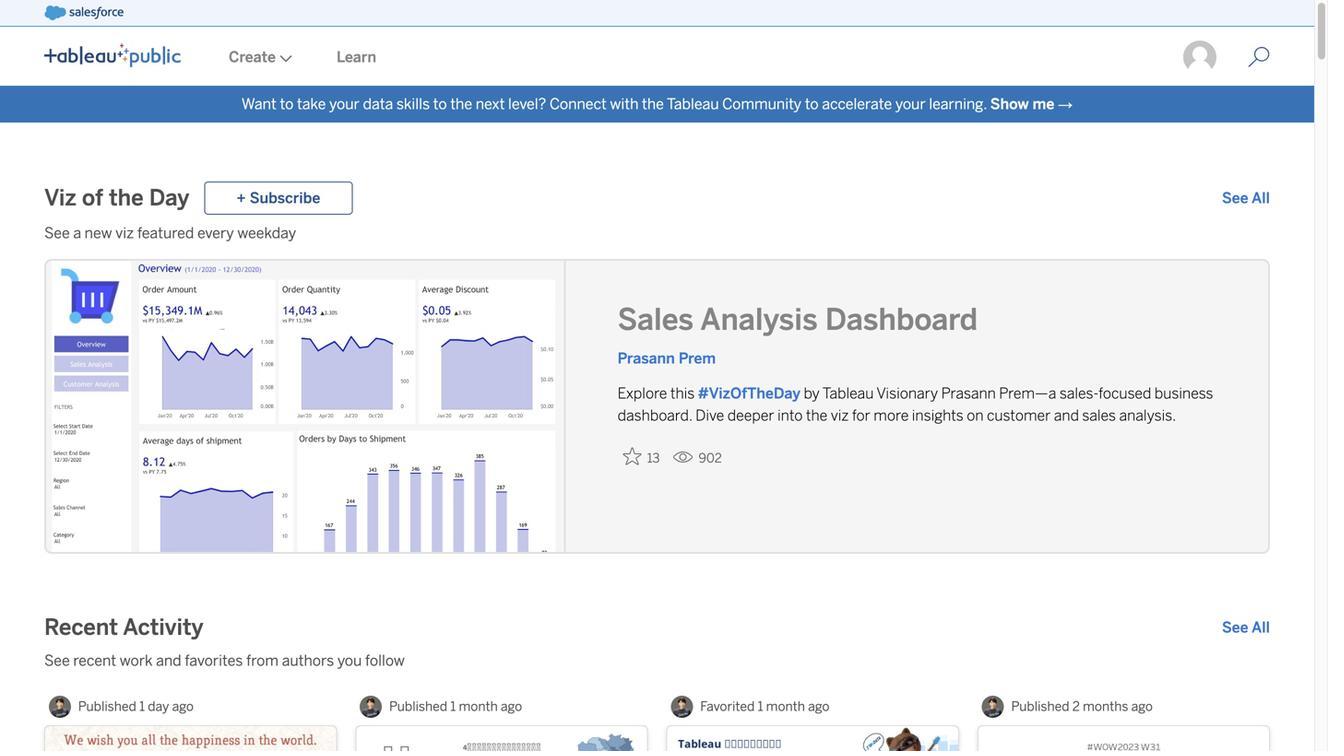Task type: vqa. For each thing, say whether or not it's contained in the screenshot.
3rd ago from the right
yes



Task type: describe. For each thing, give the bounding box(es) containing it.
connect
[[550, 95, 607, 113]]

the right with
[[642, 95, 664, 113]]

#vizoftheday
[[698, 385, 801, 403]]

new
[[85, 225, 112, 242]]

all for "see all recent activity" element
[[1252, 619, 1270, 637]]

terry.turtle image
[[1181, 39, 1218, 76]]

see for see all viz of the day element
[[1222, 190, 1248, 207]]

analysis
[[700, 302, 818, 338]]

community
[[722, 95, 802, 113]]

for
[[852, 407, 870, 425]]

viz inside explore this #vizoftheday by tableau visionary prasann prem—a sales-focused business dashboard. dive deeper into the viz for more insights on customer and sales analysis.
[[831, 407, 849, 425]]

see for "see all recent activity" element
[[1222, 619, 1248, 637]]

published for published 1 day ago
[[78, 700, 136, 715]]

1 for published 1 day ago
[[139, 700, 145, 715]]

take
[[297, 95, 326, 113]]

sales-
[[1060, 385, 1099, 403]]

published for published 1 month ago
[[389, 700, 447, 715]]

this
[[670, 385, 695, 403]]

all for see all viz of the day element
[[1252, 190, 1270, 207]]

follow
[[365, 652, 405, 670]]

3 to from the left
[[805, 95, 819, 113]]

0 vertical spatial tableau
[[667, 95, 719, 113]]

published for published 2 months ago
[[1011, 700, 1069, 715]]

+ subscribe
[[236, 190, 320, 207]]

sales analysis dashboard link
[[618, 300, 1216, 340]]

1 to from the left
[[280, 95, 294, 113]]

prasann prem
[[618, 350, 716, 368]]

learn
[[337, 48, 376, 66]]

→
[[1058, 95, 1073, 113]]

business
[[1155, 385, 1213, 403]]

learn link
[[314, 29, 398, 86]]

sales
[[1082, 407, 1116, 425]]

analysis.
[[1119, 407, 1176, 425]]

show me link
[[990, 95, 1055, 113]]

of
[[82, 185, 103, 211]]

see recent work and favorites from authors you follow element
[[44, 650, 1270, 672]]

and inside see recent work and favorites from authors you follow element
[[156, 652, 181, 670]]

chiaki ishida image for published 1 month ago
[[360, 696, 382, 718]]

recent
[[73, 652, 116, 670]]

see all for 2nd see all link from the top
[[1222, 619, 1270, 637]]

activity
[[123, 615, 203, 641]]

with
[[610, 95, 639, 113]]

deeper
[[727, 407, 774, 425]]

see all for second see all link from the bottom
[[1222, 190, 1270, 207]]

the inside heading
[[109, 185, 144, 211]]

1 for favorited 1 month ago
[[758, 700, 763, 715]]

published 2 months ago
[[1011, 700, 1153, 715]]

create
[[229, 48, 276, 66]]

sales
[[618, 302, 694, 338]]

favorited
[[700, 700, 755, 715]]

recent activity heading
[[44, 613, 203, 643]]

dashboard.
[[618, 407, 692, 425]]

13
[[647, 451, 660, 466]]

from
[[246, 652, 278, 670]]

+ subscribe button
[[204, 182, 353, 215]]

ago for published 1 month ago
[[501, 700, 522, 715]]

2 see all link from the top
[[1222, 617, 1270, 639]]

Add Favorite button
[[618, 442, 665, 472]]

month for published
[[459, 700, 498, 715]]

favorites
[[185, 652, 243, 670]]

1 see all link from the top
[[1222, 187, 1270, 209]]

months
[[1083, 700, 1128, 715]]

favorited 1 month ago
[[700, 700, 830, 715]]

salesforce logo image
[[44, 6, 123, 20]]

want to take your data skills to the next level? connect with the tableau community to accelerate your learning. show me →
[[242, 95, 1073, 113]]



Task type: locate. For each thing, give the bounding box(es) containing it.
see a new viz featured every weekday element
[[44, 222, 1270, 244]]

1 month from the left
[[459, 700, 498, 715]]

viz of the day heading
[[44, 184, 189, 213]]

a
[[73, 225, 81, 242]]

0 vertical spatial viz
[[115, 225, 134, 242]]

0 horizontal spatial published
[[78, 700, 136, 715]]

tableau inside explore this #vizoftheday by tableau visionary prasann prem—a sales-focused business dashboard. dive deeper into the viz for more insights on customer and sales analysis.
[[822, 385, 874, 403]]

viz of the day
[[44, 185, 189, 211]]

2 month from the left
[[766, 700, 805, 715]]

the right of
[[109, 185, 144, 211]]

viz right new
[[115, 225, 134, 242]]

learning.
[[929, 95, 987, 113]]

0 horizontal spatial viz
[[115, 225, 134, 242]]

to right skills
[[433, 95, 447, 113]]

1 vertical spatial see all
[[1222, 619, 1270, 637]]

the inside explore this #vizoftheday by tableau visionary prasann prem—a sales-focused business dashboard. dive deeper into the viz for more insights on customer and sales analysis.
[[806, 407, 827, 425]]

into
[[777, 407, 803, 425]]

and down 'sales-'
[[1054, 407, 1079, 425]]

tableau
[[667, 95, 719, 113], [822, 385, 874, 403]]

0 vertical spatial and
[[1054, 407, 1079, 425]]

explore
[[618, 385, 667, 403]]

2 to from the left
[[433, 95, 447, 113]]

3 1 from the left
[[758, 700, 763, 715]]

1 vertical spatial viz
[[831, 407, 849, 425]]

0 horizontal spatial and
[[156, 652, 181, 670]]

tableau right with
[[667, 95, 719, 113]]

#vizoftheday link
[[698, 385, 801, 403]]

3 chiaki ishida image from the left
[[671, 696, 693, 718]]

and right "work"
[[156, 652, 181, 670]]

1 horizontal spatial tableau
[[822, 385, 874, 403]]

chiaki ishida image left 2
[[982, 696, 1004, 718]]

the left next
[[450, 95, 472, 113]]

1 horizontal spatial to
[[433, 95, 447, 113]]

2 see all from the top
[[1222, 619, 1270, 637]]

chiaki ishida image for favorited 1 month ago
[[671, 696, 693, 718]]

2 chiaki ishida image from the left
[[360, 696, 382, 718]]

ago for favorited 1 month ago
[[808, 700, 830, 715]]

tableau up for
[[822, 385, 874, 403]]

all
[[1252, 190, 1270, 207], [1252, 619, 1270, 637]]

to left take
[[280, 95, 294, 113]]

the
[[450, 95, 472, 113], [642, 95, 664, 113], [109, 185, 144, 211], [806, 407, 827, 425]]

4 ago from the left
[[1131, 700, 1153, 715]]

month
[[459, 700, 498, 715], [766, 700, 805, 715]]

2
[[1072, 700, 1080, 715]]

prasann up explore
[[618, 350, 675, 368]]

your
[[329, 95, 360, 113], [895, 95, 926, 113]]

the down by
[[806, 407, 827, 425]]

2 horizontal spatial 1
[[758, 700, 763, 715]]

see for see recent work and favorites from authors you follow element
[[44, 652, 70, 670]]

viz
[[44, 185, 76, 211]]

data
[[363, 95, 393, 113]]

featured
[[137, 225, 194, 242]]

2 horizontal spatial published
[[1011, 700, 1069, 715]]

2 1 from the left
[[450, 700, 456, 715]]

4 chiaki ishida image from the left
[[982, 696, 1004, 718]]

viz left for
[[831, 407, 849, 425]]

chiaki ishida image down follow
[[360, 696, 382, 718]]

0 vertical spatial see all
[[1222, 190, 1270, 207]]

go to search image
[[1226, 46, 1292, 68]]

2 ago from the left
[[501, 700, 522, 715]]

902 views element
[[665, 444, 729, 474]]

1 all from the top
[[1252, 190, 1270, 207]]

published left 2
[[1011, 700, 1069, 715]]

1 chiaki ishida image from the left
[[49, 696, 71, 718]]

2 your from the left
[[895, 95, 926, 113]]

ago
[[172, 700, 194, 715], [501, 700, 522, 715], [808, 700, 830, 715], [1131, 700, 1153, 715]]

0 vertical spatial prasann
[[618, 350, 675, 368]]

viz
[[115, 225, 134, 242], [831, 407, 849, 425]]

published down recent
[[78, 700, 136, 715]]

chiaki ishida image for published 2 months ago
[[982, 696, 1004, 718]]

more
[[874, 407, 909, 425]]

show
[[990, 95, 1029, 113]]

chiaki ishida image
[[49, 696, 71, 718], [360, 696, 382, 718], [671, 696, 693, 718], [982, 696, 1004, 718]]

sales analysis dashboard
[[618, 302, 978, 338]]

your left learning.
[[895, 95, 926, 113]]

1 horizontal spatial 1
[[450, 700, 456, 715]]

day
[[149, 185, 189, 211]]

prasann up 'on'
[[941, 385, 996, 403]]

see inside "see all recent activity" element
[[1222, 619, 1248, 637]]

me
[[1033, 95, 1055, 113]]

explore this #vizoftheday by tableau visionary prasann prem—a sales-focused business dashboard. dive deeper into the viz for more insights on customer and sales analysis.
[[618, 385, 1213, 425]]

0 horizontal spatial to
[[280, 95, 294, 113]]

dashboard
[[825, 302, 978, 338]]

1 horizontal spatial and
[[1054, 407, 1079, 425]]

published down follow
[[389, 700, 447, 715]]

prasann inside explore this #vizoftheday by tableau visionary prasann prem—a sales-focused business dashboard. dive deeper into the viz for more insights on customer and sales analysis.
[[941, 385, 996, 403]]

1 vertical spatial tableau
[[822, 385, 874, 403]]

want
[[242, 95, 277, 113]]

create button
[[207, 29, 314, 86]]

weekday
[[237, 225, 296, 242]]

1 see all from the top
[[1222, 190, 1270, 207]]

subscribe
[[250, 190, 320, 207]]

see inside see recent work and favorites from authors you follow element
[[44, 652, 70, 670]]

level?
[[508, 95, 546, 113]]

focused
[[1099, 385, 1151, 403]]

1 horizontal spatial viz
[[831, 407, 849, 425]]

to
[[280, 95, 294, 113], [433, 95, 447, 113], [805, 95, 819, 113]]

1 your from the left
[[329, 95, 360, 113]]

2 horizontal spatial to
[[805, 95, 819, 113]]

0 vertical spatial all
[[1252, 190, 1270, 207]]

visionary
[[876, 385, 938, 403]]

published 1 month ago
[[389, 700, 522, 715]]

day
[[148, 700, 169, 715]]

1 horizontal spatial month
[[766, 700, 805, 715]]

recent activity
[[44, 615, 203, 641]]

you
[[337, 652, 362, 670]]

see a new viz featured every weekday
[[44, 225, 296, 242]]

see
[[1222, 190, 1248, 207], [44, 225, 70, 242], [1222, 619, 1248, 637], [44, 652, 70, 670]]

1 vertical spatial all
[[1252, 619, 1270, 637]]

every
[[197, 225, 234, 242]]

1 vertical spatial see all link
[[1222, 617, 1270, 639]]

insights
[[912, 407, 964, 425]]

2 published from the left
[[389, 700, 447, 715]]

1 published from the left
[[78, 700, 136, 715]]

1 vertical spatial prasann
[[941, 385, 996, 403]]

1 1 from the left
[[139, 700, 145, 715]]

customer
[[987, 407, 1051, 425]]

1 vertical spatial and
[[156, 652, 181, 670]]

0 horizontal spatial month
[[459, 700, 498, 715]]

see all recent activity element
[[1222, 617, 1270, 639]]

prem
[[679, 350, 716, 368]]

chiaki ishida image left favorited
[[671, 696, 693, 718]]

work
[[120, 652, 153, 670]]

logo image
[[44, 43, 181, 67]]

chiaki ishida image left 'published 1 day ago'
[[49, 696, 71, 718]]

prasann
[[618, 350, 675, 368], [941, 385, 996, 403]]

see inside see a new viz featured every weekday element
[[44, 225, 70, 242]]

to left accelerate
[[805, 95, 819, 113]]

skills
[[396, 95, 430, 113]]

see inside see all viz of the day element
[[1222, 190, 1248, 207]]

authors
[[282, 652, 334, 670]]

0 horizontal spatial tableau
[[667, 95, 719, 113]]

dive
[[695, 407, 724, 425]]

by
[[804, 385, 820, 403]]

viz inside see a new viz featured every weekday element
[[115, 225, 134, 242]]

1 horizontal spatial published
[[389, 700, 447, 715]]

on
[[967, 407, 984, 425]]

1 ago from the left
[[172, 700, 194, 715]]

month for favorited
[[766, 700, 805, 715]]

and inside explore this #vizoftheday by tableau visionary prasann prem—a sales-focused business dashboard. dive deeper into the viz for more insights on customer and sales analysis.
[[1054, 407, 1079, 425]]

0 horizontal spatial prasann
[[618, 350, 675, 368]]

+
[[236, 190, 246, 207]]

accelerate
[[822, 95, 892, 113]]

your right take
[[329, 95, 360, 113]]

0 vertical spatial see all link
[[1222, 187, 1270, 209]]

see all link
[[1222, 187, 1270, 209], [1222, 617, 1270, 639]]

see all viz of the day element
[[1222, 187, 1270, 209]]

0 horizontal spatial 1
[[139, 700, 145, 715]]

3 published from the left
[[1011, 700, 1069, 715]]

2 all from the top
[[1252, 619, 1270, 637]]

next
[[476, 95, 505, 113]]

see all
[[1222, 190, 1270, 207], [1222, 619, 1270, 637]]

1 for published 1 month ago
[[450, 700, 456, 715]]

ago for published 1 day ago
[[172, 700, 194, 715]]

see recent work and favorites from authors you follow
[[44, 652, 405, 670]]

1
[[139, 700, 145, 715], [450, 700, 456, 715], [758, 700, 763, 715]]

902
[[699, 451, 722, 466]]

prasann prem link
[[618, 350, 716, 368]]

published 1 day ago
[[78, 700, 194, 715]]

1 horizontal spatial prasann
[[941, 385, 996, 403]]

prem—a
[[999, 385, 1056, 403]]

1 horizontal spatial your
[[895, 95, 926, 113]]

ago for published 2 months ago
[[1131, 700, 1153, 715]]

chiaki ishida image for published 1 day ago
[[49, 696, 71, 718]]

3 ago from the left
[[808, 700, 830, 715]]

and
[[1054, 407, 1079, 425], [156, 652, 181, 670]]

recent
[[44, 615, 118, 641]]

0 horizontal spatial your
[[329, 95, 360, 113]]

see for see a new viz featured every weekday element
[[44, 225, 70, 242]]

published
[[78, 700, 136, 715], [389, 700, 447, 715], [1011, 700, 1069, 715]]



